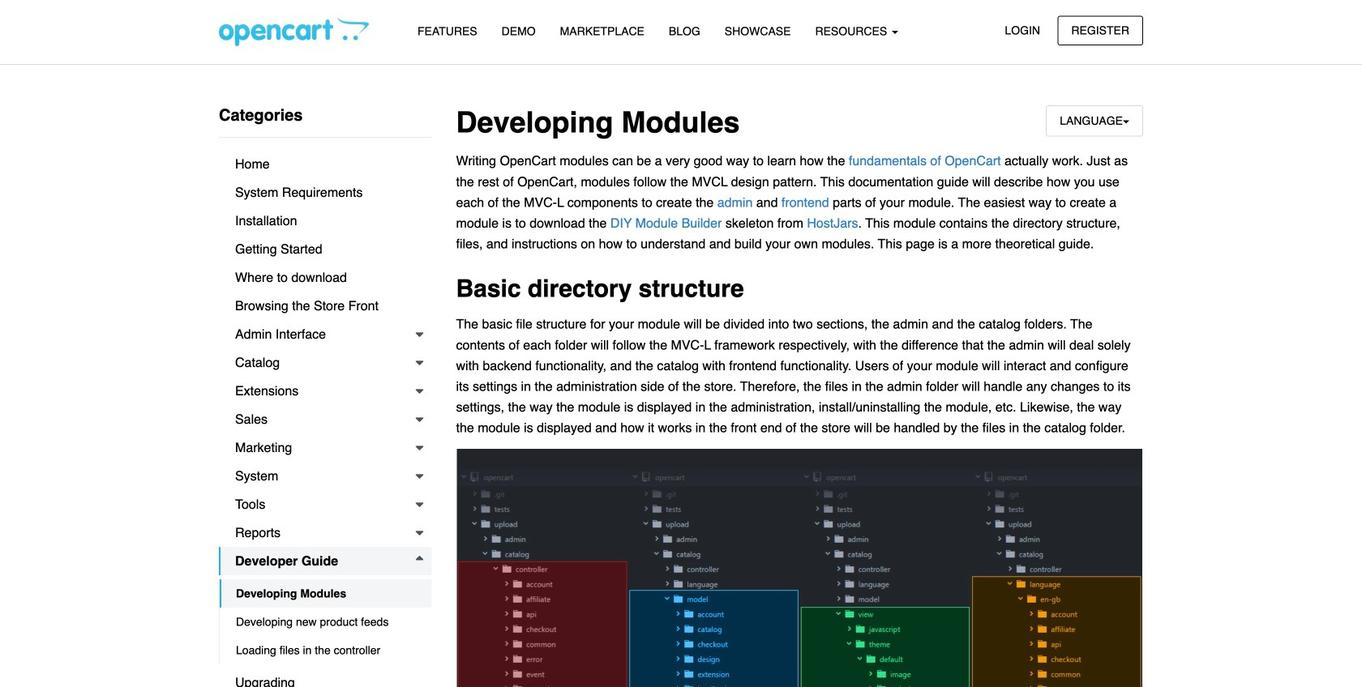 Task type: vqa. For each thing, say whether or not it's contained in the screenshot.
bottom Card
no



Task type: locate. For each thing, give the bounding box(es) containing it.
file struct image
[[456, 449, 1144, 688]]



Task type: describe. For each thing, give the bounding box(es) containing it.
opencart - open source shopping cart solution image
[[219, 17, 369, 46]]



